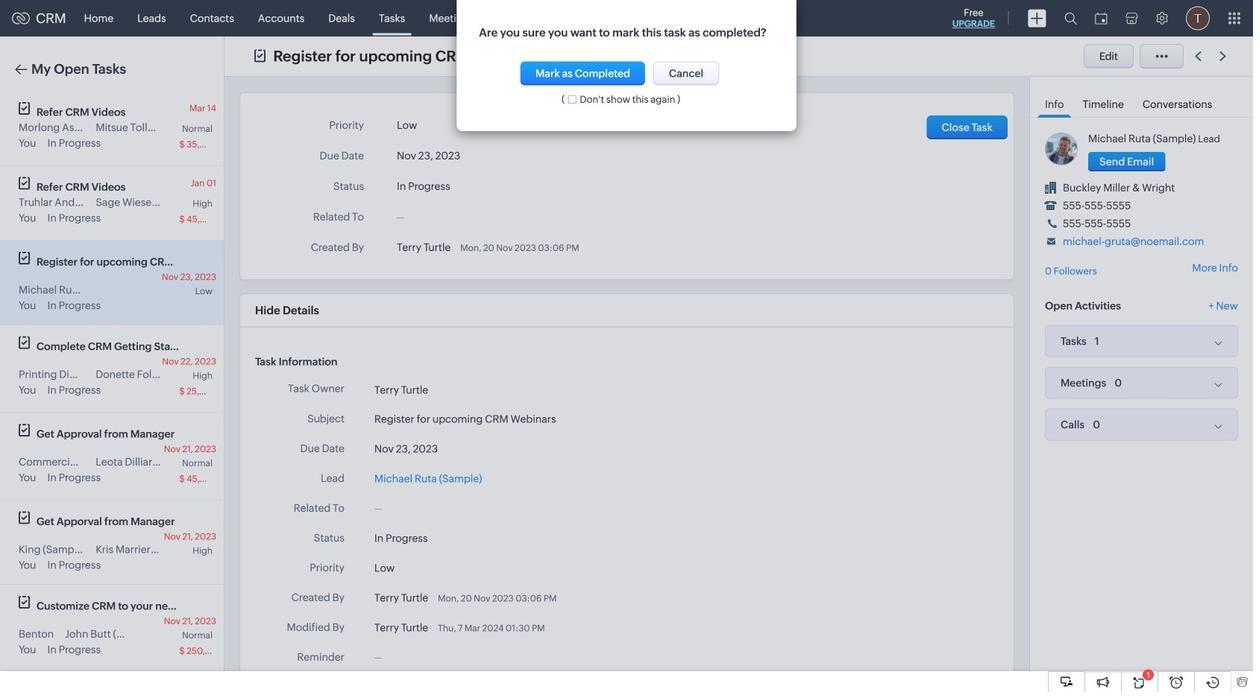Task type: locate. For each thing, give the bounding box(es) containing it.
next record image
[[1220, 51, 1229, 61]]

profile image
[[1186, 6, 1210, 30]]

None button
[[521, 62, 645, 85], [653, 62, 719, 85], [1088, 152, 1165, 172], [521, 62, 645, 85], [653, 62, 719, 85], [1088, 152, 1165, 172]]

previous record image
[[1195, 51, 1202, 61]]



Task type: describe. For each thing, give the bounding box(es) containing it.
search image
[[1064, 12, 1077, 25]]

profile element
[[1177, 0, 1219, 36]]

search element
[[1056, 0, 1086, 37]]

logo image
[[12, 12, 30, 24]]

calendar image
[[1095, 12, 1108, 24]]

create menu image
[[1028, 9, 1047, 27]]

create menu element
[[1019, 0, 1056, 36]]



Task type: vqa. For each thing, say whether or not it's contained in the screenshot.
calendar ICON
yes



